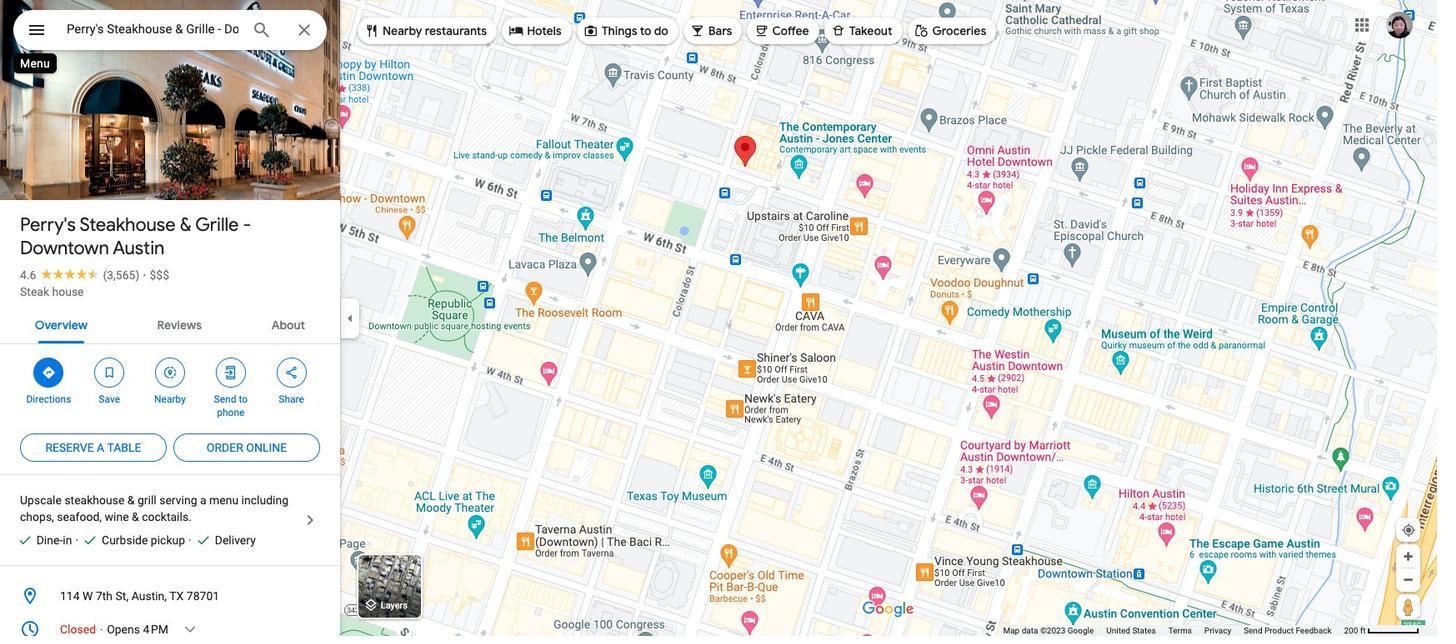 Task type: vqa. For each thing, say whether or not it's contained in the screenshot.


Task type: describe. For each thing, give the bounding box(es) containing it.
4.6 stars image
[[36, 269, 103, 279]]

order online
[[207, 441, 287, 454]]

online
[[246, 441, 287, 454]]

privacy button
[[1205, 625, 1232, 636]]

curbside pickup
[[102, 534, 185, 547]]

layers
[[381, 601, 408, 612]]

show your location image
[[1402, 523, 1417, 538]]

data
[[1022, 626, 1039, 635]]


[[163, 364, 178, 382]]

 coffee
[[754, 21, 809, 40]]

3,565 reviews element
[[103, 269, 140, 282]]

st,
[[116, 590, 129, 603]]

actions for perry's steakhouse & grille - downtown austin region
[[0, 344, 340, 428]]

cocktails.
[[142, 510, 192, 524]]

phone
[[217, 407, 245, 419]]

states
[[1133, 626, 1156, 635]]

information for perry's steakhouse & grille - downtown austin region
[[0, 580, 340, 636]]

share
[[279, 394, 304, 405]]

show street view coverage image
[[1397, 595, 1421, 620]]

w
[[83, 590, 93, 603]]

· inside offers curbside pickup group
[[75, 534, 78, 547]]

114 w 7th st, austin, tx 78701 button
[[0, 580, 340, 613]]

114 w 7th st, austin, tx 78701
[[60, 590, 219, 603]]

house
[[52, 285, 84, 299]]

steak house
[[20, 285, 84, 299]]

united states
[[1107, 626, 1156, 635]]

menu
[[209, 494, 239, 507]]

pickup
[[151, 534, 185, 547]]

hotels
[[527, 23, 562, 38]]

· inside the offers delivery group
[[189, 534, 192, 547]]

about
[[272, 318, 305, 333]]

none field inside perry's steakhouse & grille - downtown austin field
[[67, 19, 239, 39]]

order online link
[[173, 428, 320, 468]]

serving
[[159, 494, 197, 507]]

austin,
[[131, 590, 167, 603]]

terms button
[[1169, 625, 1192, 636]]

steakhouse
[[65, 494, 125, 507]]

steak
[[20, 285, 49, 299]]

offers curbside pickup group
[[75, 532, 185, 549]]


[[583, 21, 598, 40]]

dine-
[[36, 534, 63, 547]]

wine
[[105, 510, 129, 524]]

Perry's Steakhouse & Grille - Downtown Austin field
[[13, 10, 327, 50]]


[[41, 364, 56, 382]]

200
[[1345, 626, 1359, 635]]

google account: michele murakami  
(michele.murakami@adept.ai) image
[[1387, 11, 1414, 38]]

curbside
[[102, 534, 148, 547]]

footer inside google maps element
[[1004, 625, 1345, 636]]


[[831, 21, 846, 40]]

 nearby restaurants
[[364, 21, 487, 40]]

nearby inside  nearby restaurants
[[383, 23, 422, 38]]

3,166 photos button
[[13, 158, 126, 188]]

reserve a table
[[45, 441, 141, 454]]

send for send to phone
[[214, 394, 236, 405]]

200 ft
[[1345, 626, 1366, 635]]

3,166
[[43, 165, 75, 181]]

restaurants
[[425, 23, 487, 38]]

groceries
[[933, 23, 987, 38]]

terms
[[1169, 626, 1192, 635]]


[[284, 364, 299, 382]]

zoom out image
[[1403, 574, 1415, 586]]

 groceries
[[914, 21, 987, 40]]


[[27, 18, 47, 42]]

to inside  things to do
[[640, 23, 652, 38]]

 takeout
[[831, 21, 893, 40]]

steak house button
[[20, 284, 84, 300]]

2 vertical spatial &
[[132, 510, 139, 524]]

united
[[1107, 626, 1131, 635]]

offers delivery group
[[189, 532, 256, 549]]

delivery
[[215, 534, 256, 547]]

bars
[[709, 23, 733, 38]]

perry's steakhouse & grille - downtown austin main content
[[0, 0, 340, 636]]

$$$
[[150, 269, 169, 282]]

nearby inside actions for perry's steakhouse & grille - downtown austin region
[[154, 394, 186, 405]]

send for send product feedback
[[1244, 626, 1263, 635]]

& for grill
[[127, 494, 135, 507]]


[[754, 21, 769, 40]]

austin
[[113, 237, 165, 260]]

perry's steakhouse & grille - downtown austin
[[20, 213, 251, 260]]



Task type: locate. For each thing, give the bounding box(es) containing it.
& left the grille
[[180, 213, 191, 237]]

takeout
[[849, 23, 893, 38]]

photo of perry's steakhouse & grille - downtown austin image
[[0, 0, 340, 306]]

show open hours for the week image
[[183, 622, 198, 636]]

0 vertical spatial to
[[640, 23, 652, 38]]

3,166 photos
[[43, 165, 120, 181]]

feedback
[[1296, 626, 1332, 635]]

to left do
[[640, 23, 652, 38]]

©2023
[[1041, 626, 1066, 635]]

0 horizontal spatial nearby
[[154, 394, 186, 405]]

1 horizontal spatial ·
[[143, 269, 146, 282]]

send left product
[[1244, 626, 1263, 635]]

send product feedback button
[[1244, 625, 1332, 636]]

photos
[[78, 165, 120, 181]]

upscale steakhouse & grill serving a menu including chops, seafood, wine & cocktails.
[[20, 494, 289, 524]]

·
[[143, 269, 146, 282], [75, 534, 78, 547], [189, 534, 192, 547]]

order
[[207, 441, 243, 454]]

send inside send product feedback button
[[1244, 626, 1263, 635]]

· right pickup
[[189, 534, 192, 547]]

save
[[99, 394, 120, 405]]

0 horizontal spatial ·
[[75, 534, 78, 547]]

tab list containing overview
[[0, 304, 340, 344]]

0 horizontal spatial send
[[214, 394, 236, 405]]

chops,
[[20, 510, 54, 524]]

· right the in
[[75, 534, 78, 547]]

tab list inside google maps element
[[0, 304, 340, 344]]

1 horizontal spatial to
[[640, 23, 652, 38]]

upscale
[[20, 494, 62, 507]]

reviews
[[157, 318, 202, 333]]

 search field
[[13, 10, 327, 53]]

& for grille
[[180, 213, 191, 237]]

None field
[[67, 19, 239, 39]]

& inside perry's steakhouse & grille - downtown austin
[[180, 213, 191, 237]]

114
[[60, 590, 80, 603]]

table
[[107, 441, 141, 454]]

coffee
[[773, 23, 809, 38]]

0 vertical spatial a
[[97, 441, 104, 454]]

a
[[97, 441, 104, 454], [200, 494, 206, 507]]

dine-in
[[36, 534, 72, 547]]

tx
[[170, 590, 184, 603]]

google
[[1068, 626, 1094, 635]]

1 vertical spatial send
[[1244, 626, 1263, 635]]

tab list
[[0, 304, 340, 344]]

footer
[[1004, 625, 1345, 636]]

nearby
[[383, 23, 422, 38], [154, 394, 186, 405]]

7th
[[96, 590, 113, 603]]

1 vertical spatial a
[[200, 494, 206, 507]]

1 horizontal spatial nearby
[[383, 23, 422, 38]]

nearby down 
[[154, 394, 186, 405]]


[[364, 21, 379, 40]]

send up phone
[[214, 394, 236, 405]]

1 horizontal spatial a
[[200, 494, 206, 507]]

0 horizontal spatial to
[[239, 394, 248, 405]]

1 vertical spatial nearby
[[154, 394, 186, 405]]

map data ©2023 google
[[1004, 626, 1094, 635]]

product
[[1265, 626, 1294, 635]]

zoom in image
[[1403, 550, 1415, 563]]

0 horizontal spatial a
[[97, 441, 104, 454]]

a left table
[[97, 441, 104, 454]]

hours image
[[20, 620, 40, 636]]

overview button
[[22, 304, 101, 344]]

privacy
[[1205, 626, 1232, 635]]

send to phone
[[214, 394, 248, 419]]

grill
[[138, 494, 157, 507]]

send inside send to phone
[[214, 394, 236, 405]]

0 vertical spatial &
[[180, 213, 191, 237]]

reviews button
[[144, 304, 215, 344]]

send product feedback
[[1244, 626, 1332, 635]]

 things to do
[[583, 21, 669, 40]]

reserve a table link
[[20, 428, 167, 468]]

to up phone
[[239, 394, 248, 405]]


[[690, 21, 705, 40]]

& right wine
[[132, 510, 139, 524]]

steakhouse
[[80, 213, 176, 237]]

perry's
[[20, 213, 76, 237]]


[[509, 21, 524, 40]]

1 horizontal spatial send
[[1244, 626, 1263, 635]]

nearby right the 
[[383, 23, 422, 38]]


[[223, 364, 238, 382]]

united states button
[[1107, 625, 1156, 636]]

 button
[[13, 10, 60, 53]]

directions
[[26, 394, 71, 405]]

 hotels
[[509, 21, 562, 40]]

overview
[[35, 318, 88, 333]]

serves dine-in group
[[10, 532, 72, 549]]

a left menu
[[200, 494, 206, 507]]

 bars
[[690, 21, 733, 40]]

0 vertical spatial nearby
[[383, 23, 422, 38]]

ft
[[1361, 626, 1366, 635]]

1 vertical spatial &
[[127, 494, 135, 507]]

in
[[63, 534, 72, 547]]

things
[[602, 23, 638, 38]]

200 ft button
[[1345, 626, 1420, 635]]

about button
[[258, 304, 319, 344]]

to inside send to phone
[[239, 394, 248, 405]]

& left "grill"
[[127, 494, 135, 507]]

4.6
[[20, 269, 36, 282]]

seafood,
[[57, 510, 102, 524]]

&
[[180, 213, 191, 237], [127, 494, 135, 507], [132, 510, 139, 524]]

price: expensive element
[[150, 269, 169, 282]]

0 vertical spatial send
[[214, 394, 236, 405]]

do
[[654, 23, 669, 38]]

-
[[243, 213, 251, 237]]

2 horizontal spatial ·
[[189, 534, 192, 547]]

to
[[640, 23, 652, 38], [239, 394, 248, 405]]

collapse side panel image
[[341, 309, 359, 327]]


[[914, 21, 929, 40]]

1 vertical spatial to
[[239, 394, 248, 405]]

footer containing map data ©2023 google
[[1004, 625, 1345, 636]]

· $$$
[[143, 269, 169, 282]]

google maps element
[[0, 0, 1438, 636]]

· left $$$ in the top left of the page
[[143, 269, 146, 282]]


[[102, 364, 117, 382]]

(3,565)
[[103, 269, 140, 282]]

a inside the upscale steakhouse & grill serving a menu including chops, seafood, wine & cocktails.
[[200, 494, 206, 507]]

downtown
[[20, 237, 109, 260]]

grille
[[195, 213, 239, 237]]

78701
[[187, 590, 219, 603]]



